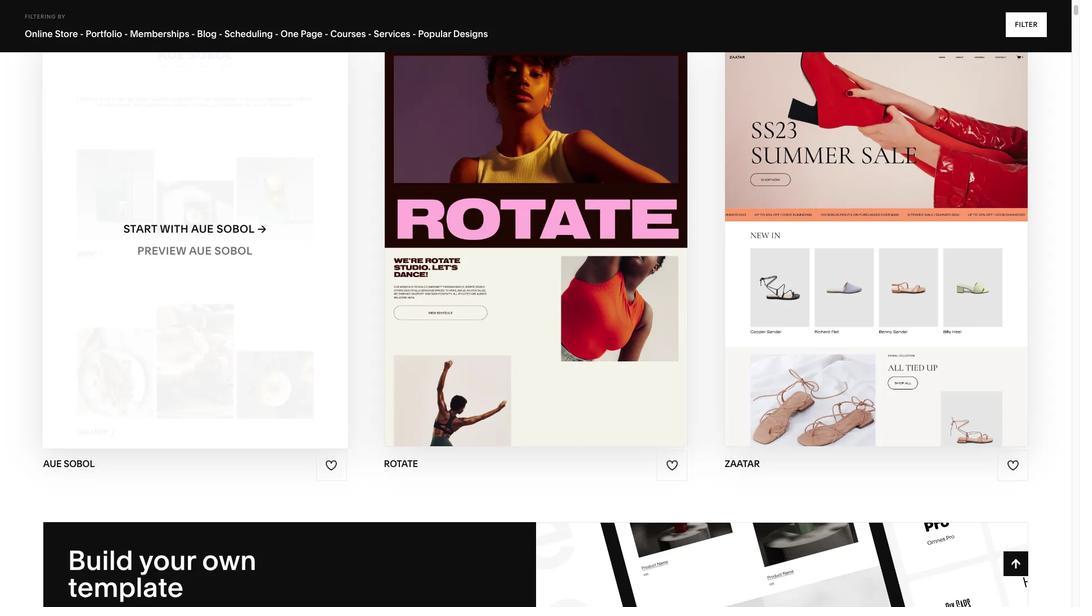 Task type: locate. For each thing, give the bounding box(es) containing it.
0 vertical spatial zaatar
[[883, 223, 927, 236]]

preview aue sobol
[[137, 245, 253, 258]]

- right blog
[[219, 28, 222, 39]]

0 vertical spatial rotate
[[543, 223, 585, 236]]

with for rotate
[[512, 223, 540, 236]]

rotate image
[[385, 43, 687, 447]]

1 preview from the left
[[137, 245, 187, 258]]

build your own template
[[68, 544, 257, 605]]

preview down 'start with zaatar'
[[829, 245, 879, 258]]

rotate inside "preview rotate" link
[[541, 245, 583, 258]]

1 start from the left
[[123, 223, 157, 236]]

start
[[123, 223, 157, 236], [475, 223, 509, 236], [815, 223, 849, 236]]

with inside button
[[852, 223, 881, 236]]

- right courses
[[368, 28, 372, 39]]

-
[[80, 28, 84, 39], [124, 28, 128, 39], [192, 28, 195, 39], [219, 28, 222, 39], [275, 28, 279, 39], [325, 28, 328, 39], [368, 28, 372, 39], [413, 28, 416, 39]]

- left one
[[275, 28, 279, 39]]

0 horizontal spatial start
[[123, 223, 157, 236]]

0 vertical spatial aue
[[191, 223, 214, 236]]

with
[[160, 223, 189, 236], [512, 223, 540, 236], [852, 223, 881, 236]]

0 horizontal spatial store
[[55, 28, 78, 39]]

2 vertical spatial zaatar
[[725, 459, 760, 470]]

sobol inside button
[[217, 223, 255, 236]]

start with zaatar
[[815, 223, 927, 236]]

- left "popular"
[[413, 28, 416, 39]]

2 vertical spatial rotate
[[384, 459, 418, 470]]

3 with from the left
[[852, 223, 881, 236]]

2 - from the left
[[124, 28, 128, 39]]

- right "portfolio"
[[124, 28, 128, 39]]

start with zaatar button
[[815, 214, 939, 245]]

40
[[187, 16, 201, 31]]

2 horizontal spatial preview
[[829, 245, 879, 258]]

by
[[58, 14, 66, 20]]

2 with from the left
[[512, 223, 540, 236]]

start inside button
[[475, 223, 509, 236]]

6 - from the left
[[325, 28, 328, 39]]

online store - portfolio - memberships - blog - scheduling - one page - courses - services - popular designs
[[25, 28, 488, 39]]

online
[[43, 16, 82, 31], [25, 28, 53, 39]]

with up preview aue sobol
[[160, 223, 189, 236]]

start inside button
[[123, 223, 157, 236]]

1 horizontal spatial preview
[[489, 245, 538, 258]]

courses
[[330, 28, 366, 39]]

preview of building your own template image
[[536, 523, 1028, 608]]

1 horizontal spatial store
[[85, 16, 116, 31]]

preview
[[137, 245, 187, 258], [489, 245, 538, 258], [829, 245, 879, 258]]

1 vertical spatial rotate
[[541, 245, 583, 258]]

build
[[68, 544, 133, 578]]

2 preview from the left
[[489, 245, 538, 258]]

0 horizontal spatial with
[[160, 223, 189, 236]]

filtering
[[25, 14, 56, 20]]

3 start from the left
[[815, 223, 849, 236]]

preview rotate link
[[489, 236, 583, 267]]

)
[[201, 16, 205, 31]]

store
[[85, 16, 116, 31], [55, 28, 78, 39]]

start inside button
[[815, 223, 849, 236]]

with inside button
[[160, 223, 189, 236]]

1 with from the left
[[160, 223, 189, 236]]

back to top image
[[1010, 558, 1023, 571]]

scheduling
[[225, 28, 273, 39]]

preview for preview aue sobol
[[137, 245, 187, 258]]

zaatar inside button
[[883, 223, 927, 236]]

preview aue sobol link
[[137, 236, 253, 267]]

sobol
[[217, 223, 255, 236], [215, 245, 253, 258], [64, 459, 95, 470]]

0 vertical spatial sobol
[[217, 223, 255, 236]]

zaatar
[[883, 223, 927, 236], [881, 245, 925, 258], [725, 459, 760, 470]]

1 vertical spatial zaatar
[[881, 245, 925, 258]]

2 horizontal spatial start
[[815, 223, 849, 236]]

rotate
[[543, 223, 585, 236], [541, 245, 583, 258], [384, 459, 418, 470]]

online left "portfolio"
[[43, 16, 82, 31]]

start with rotate
[[475, 223, 585, 236]]

filter button
[[1006, 12, 1047, 37]]

2 start from the left
[[475, 223, 509, 236]]

add zaatar to your favorites list image
[[1007, 460, 1020, 472]]

with up preview zaatar
[[852, 223, 881, 236]]

preview down start with rotate
[[489, 245, 538, 258]]

page
[[301, 28, 323, 39]]

2 vertical spatial aue
[[43, 459, 62, 470]]

4 - from the left
[[219, 28, 222, 39]]

1 horizontal spatial with
[[512, 223, 540, 236]]

with for aue
[[160, 223, 189, 236]]

online down filtering
[[25, 28, 53, 39]]

preview down start with aue sobol
[[137, 245, 187, 258]]

aue sobol
[[43, 459, 95, 470]]

online store templates ( 40 )
[[43, 16, 205, 31]]

online for online store - portfolio - memberships - blog - scheduling - one page - courses - services - popular designs
[[25, 28, 53, 39]]

start for preview rotate
[[475, 223, 509, 236]]

3 preview from the left
[[829, 245, 879, 258]]

1 horizontal spatial start
[[475, 223, 509, 236]]

store down by in the left top of the page
[[55, 28, 78, 39]]

- right (
[[192, 28, 195, 39]]

portfolio
[[86, 28, 122, 39]]

(
[[183, 16, 187, 31]]

0 horizontal spatial preview
[[137, 245, 187, 258]]

aue
[[191, 223, 214, 236], [189, 245, 212, 258], [43, 459, 62, 470]]

with inside button
[[512, 223, 540, 236]]

2 horizontal spatial with
[[852, 223, 881, 236]]

- left "portfolio"
[[80, 28, 84, 39]]

store for -
[[55, 28, 78, 39]]

with up the preview rotate
[[512, 223, 540, 236]]

store right by in the left top of the page
[[85, 16, 116, 31]]

- right page
[[325, 28, 328, 39]]



Task type: vqa. For each thing, say whether or not it's contained in the screenshot.
right with
yes



Task type: describe. For each thing, give the bounding box(es) containing it.
one
[[281, 28, 299, 39]]

template
[[68, 571, 184, 605]]

preview for preview rotate
[[489, 245, 538, 258]]

8 - from the left
[[413, 28, 416, 39]]

1 - from the left
[[80, 28, 84, 39]]

zaatar element
[[726, 43, 1028, 447]]

templates
[[119, 16, 180, 31]]

3 - from the left
[[192, 28, 195, 39]]

preview for preview zaatar
[[829, 245, 879, 258]]

2 vertical spatial sobol
[[64, 459, 95, 470]]

aue sobol image
[[42, 41, 348, 449]]

add rotate to your favorites list image
[[666, 460, 679, 472]]

add aue sobol to your favorites list image
[[325, 460, 338, 472]]

start for preview zaatar
[[815, 223, 849, 236]]

5 - from the left
[[275, 28, 279, 39]]

rotate inside start with rotate button
[[543, 223, 585, 236]]

7 - from the left
[[368, 28, 372, 39]]

start with aue sobol
[[123, 223, 255, 236]]

preview zaatar
[[829, 245, 925, 258]]

start with rotate button
[[475, 214, 597, 245]]

store for templates
[[85, 16, 116, 31]]

services
[[374, 28, 411, 39]]

filtering by
[[25, 14, 66, 20]]

1 vertical spatial sobol
[[215, 245, 253, 258]]

your
[[139, 544, 196, 578]]

filter
[[1015, 20, 1038, 29]]

popular
[[418, 28, 451, 39]]

online for online store templates ( 40 )
[[43, 16, 82, 31]]

preview zaatar link
[[829, 236, 925, 267]]

rotate element
[[385, 43, 687, 447]]

memberships
[[130, 28, 189, 39]]

aue sobol element
[[42, 41, 348, 449]]

zaatar image
[[726, 43, 1028, 447]]

start with aue sobol button
[[123, 214, 267, 245]]

with for zaatar
[[852, 223, 881, 236]]

own
[[202, 544, 257, 578]]

1 vertical spatial aue
[[189, 245, 212, 258]]

designs
[[453, 28, 488, 39]]

preview rotate
[[489, 245, 583, 258]]

start for preview aue sobol
[[123, 223, 157, 236]]

aue inside button
[[191, 223, 214, 236]]

blog
[[197, 28, 217, 39]]



